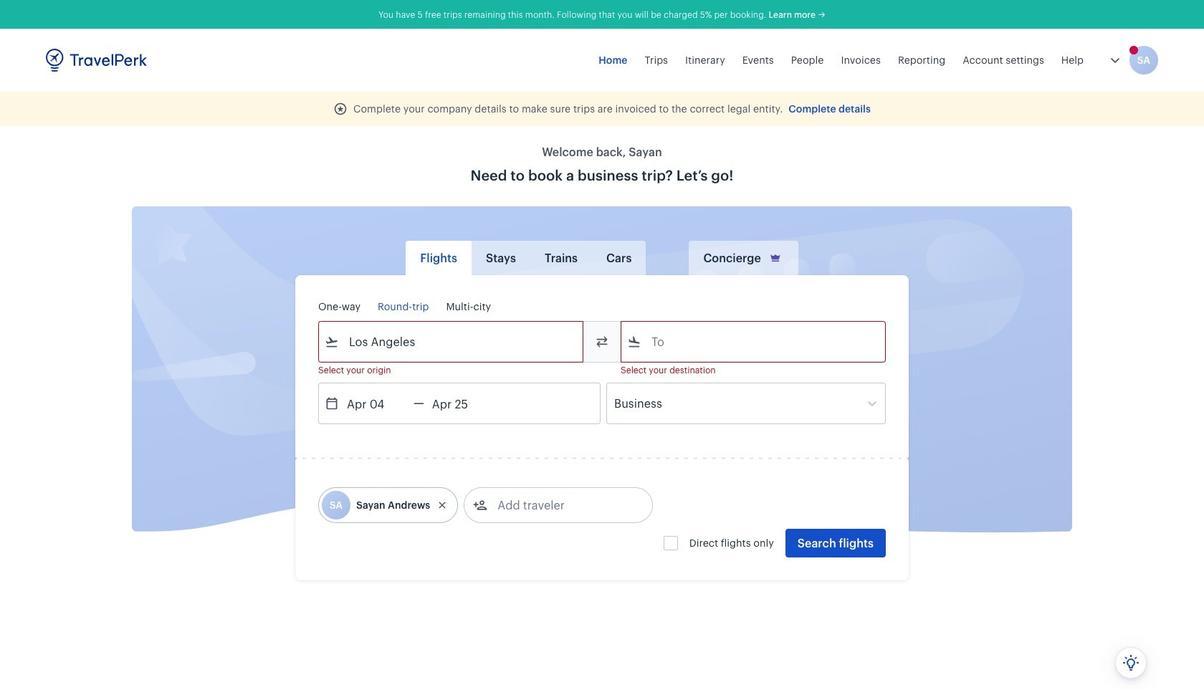 Task type: vqa. For each thing, say whether or not it's contained in the screenshot.
Frontier Airlines icon associated with Frontier Airlines image on the top of the page
no



Task type: locate. For each thing, give the bounding box(es) containing it.
Add traveler search field
[[488, 494, 637, 517]]

To search field
[[642, 331, 867, 354]]

Depart text field
[[339, 384, 414, 424]]

Return text field
[[424, 384, 499, 424]]



Task type: describe. For each thing, give the bounding box(es) containing it.
From search field
[[339, 331, 564, 354]]



